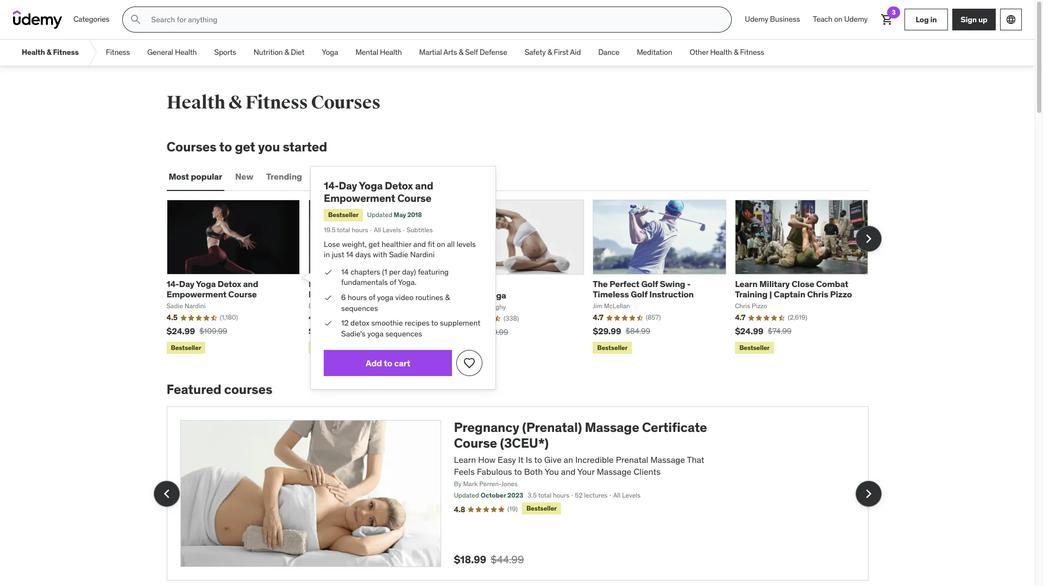 Task type: locate. For each thing, give the bounding box(es) containing it.
0 vertical spatial on
[[834, 14, 843, 24]]

udemy
[[745, 14, 768, 24], [844, 14, 868, 24]]

0 horizontal spatial in
[[324, 250, 330, 260]]

nardini
[[410, 250, 435, 260], [185, 302, 206, 310]]

1 horizontal spatial all
[[613, 492, 621, 500]]

14- up 4.5
[[167, 279, 179, 290]]

2018
[[407, 211, 422, 219]]

0 vertical spatial detox
[[385, 179, 413, 192]]

massage up incredible
[[585, 419, 639, 436]]

1 vertical spatial carousel element
[[153, 407, 882, 581]]

prenatal yoga link
[[451, 290, 506, 301]]

14-day yoga detox and empowerment course link for (1,180)
[[167, 279, 258, 300]]

0 vertical spatial in
[[930, 14, 937, 24]]

add to cart button
[[324, 351, 452, 377]]

close
[[792, 279, 814, 290]]

1 vertical spatial 14-
[[167, 279, 179, 290]]

all levels inside carousel element
[[613, 492, 641, 500]]

trending
[[266, 171, 302, 182]]

general health
[[147, 47, 197, 57]]

sadie up 4.5
[[167, 302, 183, 310]]

sadie inside 14-day yoga detox and empowerment course sadie nardini
[[167, 302, 183, 310]]

0 vertical spatial nardini
[[410, 250, 435, 260]]

1 vertical spatial all levels
[[613, 492, 641, 500]]

1 xsmall image from the top
[[324, 267, 333, 278]]

1 horizontal spatial sequences
[[385, 329, 422, 339]]

2 next image from the top
[[860, 485, 877, 503]]

0 vertical spatial carousel element
[[167, 200, 882, 357]]

total for 3.5
[[538, 492, 551, 500]]

day for 14-day yoga detox and empowerment course
[[339, 179, 357, 192]]

14- inside 14-day yoga detox and empowerment course
[[324, 179, 339, 192]]

1 horizontal spatial udemy
[[844, 14, 868, 24]]

1 vertical spatial detox
[[218, 279, 241, 290]]

to inside 12 detox smoothie recipes to supplement sadie's yoga sequences
[[431, 318, 438, 328]]

day up $24.99
[[179, 279, 194, 290]]

1 vertical spatial sadie
[[167, 302, 183, 310]]

learn up feels on the left bottom of page
[[454, 455, 476, 465]]

updated inside carousel element
[[454, 492, 479, 500]]

(prenatal)
[[522, 419, 582, 436]]

cart
[[394, 358, 410, 369]]

learn
[[735, 279, 758, 290], [454, 455, 476, 465]]

to left cart
[[384, 358, 392, 369]]

day inside 14-day yoga detox and empowerment course
[[339, 179, 357, 192]]

0 vertical spatial yoga
[[377, 293, 393, 303]]

empowerment for 14-day yoga detox and empowerment course sadie nardini
[[167, 289, 226, 300]]

1 vertical spatial next image
[[860, 485, 877, 503]]

previous image
[[158, 485, 175, 503]]

health inside general health link
[[175, 47, 197, 57]]

chapters
[[350, 267, 380, 277]]

14-day yoga detox and empowerment course link for all levels
[[324, 179, 433, 205]]

0 horizontal spatial updated
[[367, 211, 392, 219]]

course up "how" in the bottom left of the page
[[454, 435, 497, 452]]

new button
[[233, 164, 255, 190]]

next image
[[860, 230, 877, 248], [860, 485, 877, 503]]

xsmall image left 12
[[324, 318, 333, 329]]

0 vertical spatial 14-day yoga detox and empowerment course link
[[324, 179, 433, 205]]

xsmall image down just on the left of page
[[324, 267, 333, 278]]

bestseller down 3.5 total hours
[[526, 505, 557, 513]]

14-day yoga detox and empowerment course link up updated may 2018
[[324, 179, 433, 205]]

14-day yoga detox and empowerment course
[[324, 179, 433, 205]]

1 horizontal spatial levels
[[622, 492, 641, 500]]

trending button
[[264, 164, 304, 190]]

course inside 14-day yoga detox and empowerment course sadie nardini
[[228, 289, 257, 300]]

xsmall image for 14
[[324, 267, 333, 278]]

course up 2018
[[397, 192, 431, 205]]

1 horizontal spatial in
[[930, 14, 937, 24]]

0 horizontal spatial day
[[179, 279, 194, 290]]

sequences down 'recipes' at the left of page
[[385, 329, 422, 339]]

easy
[[498, 455, 516, 465]]

0 vertical spatial all levels
[[374, 226, 401, 234]]

sequences inside 12 detox smoothie recipes to supplement sadie's yoga sequences
[[385, 329, 422, 339]]

empowerment for 14-day yoga detox and empowerment course
[[324, 192, 395, 205]]

hours inside carousel element
[[553, 492, 569, 500]]

1 horizontal spatial learn
[[735, 279, 758, 290]]

training
[[735, 289, 768, 300]]

0 horizontal spatial 14-
[[167, 279, 179, 290]]

carousel element
[[167, 200, 882, 357], [153, 407, 882, 581]]

1 vertical spatial nardini
[[185, 302, 206, 310]]

yoga down smoothie in the bottom left of the page
[[367, 329, 384, 339]]

1 horizontal spatial bestseller
[[328, 211, 358, 219]]

may
[[394, 211, 406, 219]]

detox up may
[[385, 179, 413, 192]]

to right 'recipes' at the left of page
[[431, 318, 438, 328]]

0 vertical spatial bestseller
[[328, 211, 358, 219]]

udemy business
[[745, 14, 800, 24]]

clients
[[634, 467, 661, 478]]

& left diet
[[284, 47, 289, 57]]

19.5 total hours
[[324, 226, 368, 234]]

all down updated may 2018
[[374, 226, 381, 234]]

0 vertical spatial 14
[[346, 250, 354, 260]]

of inside 14 chapters (1 per day) featuring fundamentals of yoga.
[[390, 278, 396, 288]]

0 vertical spatial hours
[[352, 226, 368, 234]]

levels down clients
[[622, 492, 641, 500]]

other health & fitness link
[[681, 40, 773, 66]]

hours left 52 at the bottom right
[[553, 492, 569, 500]]

general
[[147, 47, 173, 57]]

of down 'fundamentals'
[[369, 293, 375, 303]]

xsmall image
[[324, 267, 333, 278], [324, 318, 333, 329]]

14 down just on the left of page
[[341, 267, 349, 277]]

1 vertical spatial empowerment
[[167, 289, 226, 300]]

0 horizontal spatial prenatal
[[451, 290, 485, 301]]

0 horizontal spatial levels
[[383, 226, 401, 234]]

3.5
[[528, 492, 537, 500]]

nutrition & diet
[[254, 47, 304, 57]]

sports
[[214, 47, 236, 57]]

0 vertical spatial levels
[[383, 226, 401, 234]]

updated
[[367, 211, 392, 219], [454, 492, 479, 500]]

4.5
[[167, 313, 177, 323]]

bestseller down $24.99
[[171, 344, 201, 352]]

arrow pointing to subcategory menu links image
[[87, 40, 97, 66]]

1 vertical spatial xsmall image
[[324, 318, 333, 329]]

in left just on the left of page
[[324, 250, 330, 260]]

1 horizontal spatial detox
[[385, 179, 413, 192]]

on inside 'lose weight, get healthier and fit on all levels in just 14 days with sadie nardini'
[[437, 239, 445, 249]]

on
[[834, 14, 843, 24], [437, 239, 445, 249]]

detox for 14-day yoga detox and empowerment course
[[385, 179, 413, 192]]

1 vertical spatial levels
[[622, 492, 641, 500]]

sadie
[[389, 250, 408, 260], [167, 302, 183, 310]]

bestseller up 19.5 total hours at the top left of the page
[[328, 211, 358, 219]]

updated down the mark
[[454, 492, 479, 500]]

golf left 'swing'
[[641, 279, 658, 290]]

1 horizontal spatial of
[[390, 278, 396, 288]]

sequences
[[341, 304, 378, 313], [385, 329, 422, 339]]

$24.99
[[167, 326, 195, 337]]

14-day yoga detox and empowerment course link up (1,180)
[[167, 279, 258, 300]]

14- for 14-day yoga detox and empowerment course sadie nardini
[[167, 279, 179, 290]]

teach
[[813, 14, 832, 24]]

0 vertical spatial get
[[235, 139, 255, 155]]

course up (1,180)
[[228, 289, 257, 300]]

fitness down "udemy business" link
[[740, 47, 764, 57]]

0 vertical spatial xsmall image
[[324, 267, 333, 278]]

and inside 'lose weight, get healthier and fit on all levels in just 14 days with sadie nardini'
[[413, 239, 426, 249]]

health
[[22, 47, 45, 57], [175, 47, 197, 57], [380, 47, 402, 57], [710, 47, 732, 57], [167, 91, 225, 114]]

sadie inside 'lose weight, get healthier and fit on all levels in just 14 days with sadie nardini'
[[389, 250, 408, 260]]

featured
[[167, 382, 221, 398]]

1 vertical spatial hours
[[348, 293, 367, 303]]

$18.99
[[454, 554, 486, 567]]

aid
[[570, 47, 581, 57]]

nardini up $24.99 $109.99
[[185, 302, 206, 310]]

14- up 19.5 at the top
[[324, 179, 339, 192]]

all
[[447, 239, 455, 249]]

1 horizontal spatial nardini
[[410, 250, 435, 260]]

empowerment
[[324, 192, 395, 205], [167, 289, 226, 300]]

mark
[[463, 481, 478, 489]]

learn left |
[[735, 279, 758, 290]]

1 vertical spatial prenatal
[[616, 455, 648, 465]]

1 vertical spatial in
[[324, 250, 330, 260]]

golf
[[641, 279, 658, 290], [631, 289, 648, 300]]

1 horizontal spatial prenatal
[[616, 455, 648, 465]]

all levels down updated may 2018
[[374, 226, 401, 234]]

of down per
[[390, 278, 396, 288]]

on right fit
[[437, 239, 445, 249]]

1 vertical spatial 14-day yoga detox and empowerment course link
[[167, 279, 258, 300]]

prenatal up clients
[[616, 455, 648, 465]]

$44.99
[[491, 554, 524, 567]]

learn inside the learn military close combat training | captain chris pizzo
[[735, 279, 758, 290]]

1 vertical spatial total
[[538, 492, 551, 500]]

hours for 19.5 total hours
[[352, 226, 368, 234]]

get up with
[[369, 239, 380, 249]]

hours right 6
[[348, 293, 367, 303]]

updated for updated may 2018
[[367, 211, 392, 219]]

udemy left 3 link
[[844, 14, 868, 24]]

0 vertical spatial sequences
[[341, 304, 378, 313]]

the perfect golf swing - timeless golf instruction link
[[593, 279, 694, 300]]

1 horizontal spatial on
[[834, 14, 843, 24]]

health inside health & fitness "link"
[[22, 47, 45, 57]]

empowerment up 19.5 total hours at the top left of the page
[[324, 192, 395, 205]]

how
[[478, 455, 496, 465]]

0 vertical spatial learn
[[735, 279, 758, 290]]

timeless
[[593, 289, 629, 300]]

& left "self"
[[459, 47, 463, 57]]

total right 19.5 at the top
[[337, 226, 350, 234]]

2023
[[507, 492, 523, 500]]

hours up weight,
[[352, 226, 368, 234]]

lose weight, get healthier and fit on all levels in just 14 days with sadie nardini
[[324, 239, 476, 260]]

yoga inside 6 hours of yoga video routines & sequences
[[377, 293, 393, 303]]

1 vertical spatial bestseller
[[171, 344, 201, 352]]

you
[[258, 139, 280, 155]]

0 vertical spatial next image
[[860, 230, 877, 248]]

in right log
[[930, 14, 937, 24]]

2 xsmall image from the top
[[324, 318, 333, 329]]

learn inside the pregnancy (prenatal) massage certificate course (3ceu*) learn how easy it is to give an incredible prenatal massage that feels fabulous to both you and your massage clients by mark perren-jones
[[454, 455, 476, 465]]

2 vertical spatial course
[[454, 435, 497, 452]]

to right the is
[[534, 455, 542, 465]]

0 vertical spatial day
[[339, 179, 357, 192]]

1 horizontal spatial 14-
[[324, 179, 339, 192]]

1 horizontal spatial get
[[369, 239, 380, 249]]

0 horizontal spatial courses
[[167, 139, 216, 155]]

0 horizontal spatial learn
[[454, 455, 476, 465]]

get inside 'lose weight, get healthier and fit on all levels in just 14 days with sadie nardini'
[[369, 239, 380, 249]]

udemy left business
[[745, 14, 768, 24]]

mental
[[356, 47, 378, 57]]

course for 14-day yoga detox and empowerment course
[[397, 192, 431, 205]]

& down the udemy image
[[47, 47, 51, 57]]

get for healthier
[[369, 239, 380, 249]]

14 inside 'lose weight, get healthier and fit on all levels in just 14 days with sadie nardini'
[[346, 250, 354, 260]]

sadie down healthier on the left
[[389, 250, 408, 260]]

and inside 14-day yoga detox and empowerment course
[[415, 179, 433, 192]]

1 vertical spatial of
[[369, 293, 375, 303]]

2 horizontal spatial bestseller
[[526, 505, 557, 513]]

0 vertical spatial courses
[[311, 91, 380, 114]]

1 horizontal spatial day
[[339, 179, 357, 192]]

3 link
[[874, 7, 900, 33]]

2 horizontal spatial course
[[454, 435, 497, 452]]

2 vertical spatial massage
[[597, 467, 631, 478]]

14- inside 14-day yoga detox and empowerment course sadie nardini
[[167, 279, 179, 290]]

detox inside 14-day yoga detox and empowerment course sadie nardini
[[218, 279, 241, 290]]

1 vertical spatial massage
[[650, 455, 685, 465]]

massage up clients
[[650, 455, 685, 465]]

0 horizontal spatial udemy
[[745, 14, 768, 24]]

all right lectures
[[613, 492, 621, 500]]

courses up 'most popular'
[[167, 139, 216, 155]]

detox up (1,180)
[[218, 279, 241, 290]]

pregnancy (prenatal) massage certificate course (3ceu*) learn how easy it is to give an incredible prenatal massage that feels fabulous to both you and your massage clients by mark perren-jones
[[454, 419, 707, 489]]

0 vertical spatial empowerment
[[324, 192, 395, 205]]

1 vertical spatial 14
[[341, 267, 349, 277]]

day inside 14-day yoga detox and empowerment course sadie nardini
[[179, 279, 194, 290]]

0 horizontal spatial all
[[374, 226, 381, 234]]

0 vertical spatial massage
[[585, 419, 639, 436]]

14 chapters (1 per day) featuring fundamentals of yoga.
[[341, 267, 449, 288]]

0 vertical spatial sadie
[[389, 250, 408, 260]]

0 horizontal spatial of
[[369, 293, 375, 303]]

courses
[[311, 91, 380, 114], [167, 139, 216, 155]]

14 down weight,
[[346, 250, 354, 260]]

& right routines
[[445, 293, 450, 303]]

1 horizontal spatial updated
[[454, 492, 479, 500]]

featuring
[[418, 267, 449, 277]]

1 horizontal spatial empowerment
[[324, 192, 395, 205]]

(1
[[382, 267, 387, 277]]

empowerment up 4.5
[[167, 289, 226, 300]]

1 vertical spatial all
[[613, 492, 621, 500]]

day up 19.5 total hours at the top left of the page
[[339, 179, 357, 192]]

1 horizontal spatial course
[[397, 192, 431, 205]]

yoga left "video" on the left
[[377, 293, 393, 303]]

6 hours of yoga video routines & sequences
[[341, 293, 450, 313]]

1 horizontal spatial sadie
[[389, 250, 408, 260]]

0 vertical spatial updated
[[367, 211, 392, 219]]

Search for anything text field
[[149, 10, 718, 29]]

an
[[564, 455, 573, 465]]

all levels right lectures
[[613, 492, 641, 500]]

course inside 14-day yoga detox and empowerment course
[[397, 192, 431, 205]]

0 vertical spatial 14-
[[324, 179, 339, 192]]

1 vertical spatial updated
[[454, 492, 479, 500]]

0 vertical spatial course
[[397, 192, 431, 205]]

1 horizontal spatial 14-day yoga detox and empowerment course link
[[324, 179, 433, 205]]

sequences up detox
[[341, 304, 378, 313]]

day)
[[402, 267, 416, 277]]

2 vertical spatial bestseller
[[526, 505, 557, 513]]

incredible
[[575, 455, 614, 465]]

1 udemy from the left
[[745, 14, 768, 24]]

courses down the yoga link
[[311, 91, 380, 114]]

empowerment inside 14-day yoga detox and empowerment course sadie nardini
[[167, 289, 226, 300]]

3.5 total hours
[[528, 492, 569, 500]]

0 horizontal spatial course
[[228, 289, 257, 300]]

$109.99
[[199, 326, 227, 336]]

massage down incredible
[[597, 467, 631, 478]]

0 vertical spatial all
[[374, 226, 381, 234]]

hours inside 6 hours of yoga video routines & sequences
[[348, 293, 367, 303]]

sadie's
[[341, 329, 366, 339]]

0 horizontal spatial 14-day yoga detox and empowerment course link
[[167, 279, 258, 300]]

1 vertical spatial day
[[179, 279, 194, 290]]

total right the 3.5
[[538, 492, 551, 500]]

military
[[759, 279, 790, 290]]

started
[[283, 139, 327, 155]]

featured courses
[[167, 382, 272, 398]]

fundamentals
[[341, 278, 388, 288]]

health inside the mental health link
[[380, 47, 402, 57]]

nardini down fit
[[410, 250, 435, 260]]

0 horizontal spatial get
[[235, 139, 255, 155]]

1 next image from the top
[[860, 230, 877, 248]]

updated left may
[[367, 211, 392, 219]]

meditation link
[[628, 40, 681, 66]]

0 vertical spatial of
[[390, 278, 396, 288]]

of inside 6 hours of yoga video routines & sequences
[[369, 293, 375, 303]]

levels
[[383, 226, 401, 234], [622, 492, 641, 500]]

detox inside 14-day yoga detox and empowerment course
[[385, 179, 413, 192]]

1 horizontal spatial all levels
[[613, 492, 641, 500]]

1 horizontal spatial total
[[538, 492, 551, 500]]

log in link
[[905, 9, 948, 30]]

0 horizontal spatial sequences
[[341, 304, 378, 313]]

of
[[390, 278, 396, 288], [369, 293, 375, 303]]

14 inside 14 chapters (1 per day) featuring fundamentals of yoga.
[[341, 267, 349, 277]]

per
[[389, 267, 400, 277]]

0 horizontal spatial empowerment
[[167, 289, 226, 300]]

1 horizontal spatial courses
[[311, 91, 380, 114]]

1 vertical spatial sequences
[[385, 329, 422, 339]]

6
[[341, 293, 346, 303]]

yoga inside 14-day yoga detox and empowerment course sadie nardini
[[196, 279, 216, 290]]

1 vertical spatial course
[[228, 289, 257, 300]]

get left you
[[235, 139, 255, 155]]

and inside 14-day yoga detox and empowerment course sadie nardini
[[243, 279, 258, 290]]

levels up healthier on the left
[[383, 226, 401, 234]]

prenatal up supplement
[[451, 290, 485, 301]]

0 horizontal spatial nardini
[[185, 302, 206, 310]]

1 vertical spatial yoga
[[367, 329, 384, 339]]

health inside other health & fitness link
[[710, 47, 732, 57]]

on right teach
[[834, 14, 843, 24]]

to inside button
[[384, 358, 392, 369]]

total
[[337, 226, 350, 234], [538, 492, 551, 500]]

0 horizontal spatial sadie
[[167, 302, 183, 310]]

lectures
[[584, 492, 608, 500]]

fitness left arrow pointing to subcategory menu links image
[[53, 47, 79, 57]]

14- for 14-day yoga detox and empowerment course
[[324, 179, 339, 192]]

$24.99 $109.99
[[167, 326, 227, 337]]

empowerment inside 14-day yoga detox and empowerment course
[[324, 192, 395, 205]]

total inside carousel element
[[538, 492, 551, 500]]

nardini inside 'lose weight, get healthier and fit on all levels in just 14 days with sadie nardini'
[[410, 250, 435, 260]]

to up popular
[[219, 139, 232, 155]]



Task type: describe. For each thing, give the bounding box(es) containing it.
learn military close combat training | captain chris pizzo
[[735, 279, 852, 300]]

instruction
[[649, 289, 694, 300]]

certificate
[[642, 419, 707, 436]]

safety
[[525, 47, 546, 57]]

most popular button
[[167, 164, 224, 190]]

updated for updated october 2023
[[454, 492, 479, 500]]

up
[[978, 14, 988, 24]]

other health & fitness
[[690, 47, 764, 57]]

course for 14-day yoga detox and empowerment course sadie nardini
[[228, 289, 257, 300]]

perren-
[[479, 481, 501, 489]]

19.5
[[324, 226, 336, 234]]

you
[[545, 467, 559, 478]]

health & fitness
[[22, 47, 79, 57]]

xsmall image
[[324, 293, 333, 304]]

shopping cart with 3 items image
[[881, 13, 894, 26]]

1 vertical spatial courses
[[167, 139, 216, 155]]

12
[[341, 318, 349, 328]]

sign
[[961, 14, 977, 24]]

detox for 14-day yoga detox and empowerment course sadie nardini
[[218, 279, 241, 290]]

& left first at the right top of the page
[[547, 47, 552, 57]]

day for 14-day yoga detox and empowerment course sadie nardini
[[179, 279, 194, 290]]

log
[[916, 14, 929, 24]]

mental health
[[356, 47, 402, 57]]

first
[[554, 47, 569, 57]]

& up courses to get you started
[[229, 91, 242, 114]]

0 vertical spatial prenatal
[[451, 290, 485, 301]]

in inside 'lose weight, get healthier and fit on all levels in just 14 days with sadie nardini'
[[324, 250, 330, 260]]

sign up
[[961, 14, 988, 24]]

updated october 2023
[[454, 492, 523, 500]]

fabulous
[[477, 467, 512, 478]]

2 udemy from the left
[[844, 14, 868, 24]]

golf right timeless
[[631, 289, 648, 300]]

nutrition
[[254, 47, 283, 57]]

dance
[[598, 47, 619, 57]]

martial arts & self defense link
[[411, 40, 516, 66]]

jones
[[501, 481, 518, 489]]

carousel element containing pregnancy (prenatal) massage certificate course (3ceu*)
[[153, 407, 882, 581]]

& inside 6 hours of yoga video routines & sequences
[[445, 293, 450, 303]]

health & fitness link
[[13, 40, 87, 66]]

-
[[687, 279, 691, 290]]

choose a language image
[[1006, 14, 1017, 25]]

3
[[892, 8, 896, 16]]

log in
[[916, 14, 937, 24]]

(1,180)
[[220, 314, 238, 322]]

carousel element containing 14-day yoga detox and empowerment course
[[167, 200, 882, 357]]

and for lose weight, get healthier and fit on all levels in just 14 days with sadie nardini
[[413, 239, 426, 249]]

give
[[544, 455, 562, 465]]

perfect
[[610, 279, 639, 290]]

weight,
[[342, 239, 367, 249]]

just
[[332, 250, 344, 260]]

captain
[[774, 289, 805, 300]]

dance link
[[590, 40, 628, 66]]

add to cart
[[366, 358, 410, 369]]

total for 19.5
[[337, 226, 350, 234]]

swing
[[660, 279, 685, 290]]

sequences inside 6 hours of yoga video routines & sequences
[[341, 304, 378, 313]]

with
[[373, 250, 387, 260]]

health for other health & fitness
[[710, 47, 732, 57]]

4.8
[[454, 505, 465, 515]]

|
[[769, 289, 772, 300]]

prenatal inside the pregnancy (prenatal) massage certificate course (3ceu*) learn how easy it is to give an incredible prenatal massage that feels fabulous to both you and your massage clients by mark perren-jones
[[616, 455, 648, 465]]

new
[[235, 171, 253, 182]]

meditation
[[637, 47, 672, 57]]

health & fitness courses
[[167, 91, 380, 114]]

it
[[518, 455, 524, 465]]

supplement
[[440, 318, 480, 328]]

levels inside carousel element
[[622, 492, 641, 500]]

fitness up you
[[245, 91, 308, 114]]

wishlist image
[[463, 357, 476, 370]]

both
[[524, 467, 543, 478]]

courses
[[224, 382, 272, 398]]

all inside carousel element
[[613, 492, 621, 500]]

updated may 2018
[[367, 211, 422, 219]]

pizzo
[[830, 289, 852, 300]]

xsmall image for 12
[[324, 318, 333, 329]]

levels
[[457, 239, 476, 249]]

arts
[[443, 47, 457, 57]]

martial
[[419, 47, 442, 57]]

health for general health
[[175, 47, 197, 57]]

lose
[[324, 239, 340, 249]]

video
[[395, 293, 414, 303]]

martial arts & self defense
[[419, 47, 507, 57]]

fitness right arrow pointing to subcategory menu links image
[[106, 47, 130, 57]]

teach on udemy
[[813, 14, 868, 24]]

& right other
[[734, 47, 738, 57]]

and inside the pregnancy (prenatal) massage certificate course (3ceu*) learn how easy it is to give an incredible prenatal massage that feels fabulous to both you and your massage clients by mark perren-jones
[[561, 467, 576, 478]]

and for 14-day yoga detox and empowerment course
[[415, 179, 433, 192]]

smoothie
[[371, 318, 403, 328]]

categories
[[73, 14, 109, 24]]

fitness inside "link"
[[53, 47, 79, 57]]

yoga inside 14-day yoga detox and empowerment course
[[359, 179, 383, 192]]

courses to get you started
[[167, 139, 327, 155]]

hours for 3.5 total hours
[[553, 492, 569, 500]]

12 detox smoothie recipes to supplement sadie's yoga sequences
[[341, 318, 480, 339]]

yoga link
[[313, 40, 347, 66]]

nardini inside 14-day yoga detox and empowerment course sadie nardini
[[185, 302, 206, 310]]

the perfect golf swing - timeless golf instruction
[[593, 279, 694, 300]]

prenatal yoga
[[451, 290, 506, 301]]

safety & first aid
[[525, 47, 581, 57]]

business
[[770, 14, 800, 24]]

submit search image
[[129, 13, 143, 26]]

udemy business link
[[738, 7, 807, 33]]

& inside "link"
[[47, 47, 51, 57]]

recipes
[[405, 318, 430, 328]]

to down it
[[514, 467, 522, 478]]

and for 14-day yoga detox and empowerment course sadie nardini
[[243, 279, 258, 290]]

feels
[[454, 467, 475, 478]]

yoga inside 12 detox smoothie recipes to supplement sadie's yoga sequences
[[367, 329, 384, 339]]

your
[[577, 467, 595, 478]]

0 horizontal spatial all levels
[[374, 226, 401, 234]]

general health link
[[139, 40, 206, 66]]

pregnancy
[[454, 419, 519, 436]]

health for mental health
[[380, 47, 402, 57]]

diet
[[291, 47, 304, 57]]

by
[[454, 481, 462, 489]]

other
[[690, 47, 708, 57]]

get for you
[[235, 139, 255, 155]]

course inside the pregnancy (prenatal) massage certificate course (3ceu*) learn how easy it is to give an incredible prenatal massage that feels fabulous to both you and your massage clients by mark perren-jones
[[454, 435, 497, 452]]

1180 reviews element
[[220, 314, 238, 323]]

udemy image
[[13, 10, 62, 29]]

fit
[[428, 239, 435, 249]]

subtitles
[[407, 226, 433, 234]]

(19)
[[507, 505, 518, 513]]



Task type: vqa. For each thing, say whether or not it's contained in the screenshot.
Learning inside the Algorithmic Trading A-Z with Python, Machine Learning & AWS
no



